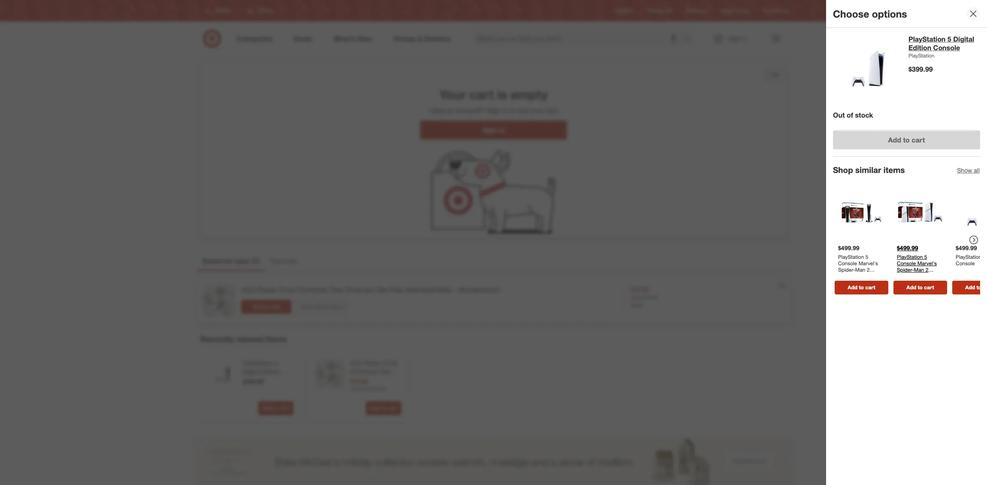 Task type: locate. For each thing, give the bounding box(es) containing it.
sale inside $10.50 reg $15.00 sale
[[376, 385, 386, 392]]

40ct plastic finial christmas tree ornament set pale teal/gold/slate - wondershop™ list item
[[197, 278, 791, 323]]

0 vertical spatial plastic
[[257, 285, 277, 294]]

0 vertical spatial shop
[[833, 165, 853, 175]]

plastic down )
[[257, 285, 277, 294]]

marvel's inside $499.99 playstation 5 console marvel's spider-man 2 bundle (slim)
[[918, 260, 937, 266]]

edition inside playstation 5 digital edition console playstation
[[909, 43, 931, 52]]

1 2 from the left
[[867, 266, 870, 273]]

1 horizontal spatial sale
[[631, 301, 643, 309]]

console inside $499.99 playstation 5 console
[[956, 260, 975, 266]]

1 horizontal spatial 2
[[926, 266, 929, 273]]

0 horizontal spatial digital
[[243, 368, 259, 375]]

1 vertical spatial -
[[390, 376, 392, 384]]

edition
[[909, 43, 931, 52], [261, 368, 280, 375]]

1 vertical spatial items
[[330, 303, 343, 310]]

out of stock
[[833, 111, 873, 119]]

reg
[[350, 385, 358, 392]]

0 vertical spatial -
[[454, 285, 456, 294]]

1 horizontal spatial man
[[914, 266, 924, 273]]

-
[[454, 285, 456, 294], [390, 376, 392, 384]]

1 vertical spatial finial
[[383, 359, 397, 367]]

$399.99 inside $399.99 add to cart
[[243, 378, 264, 385]]

0 horizontal spatial christmas
[[297, 285, 328, 294]]

40ct plastic finial christmas tree ornament set pale teal/gold/slate - wondershop&#8482; image
[[202, 283, 236, 318]]

ornament
[[345, 285, 375, 294], [350, 376, 377, 384]]

$10.50 reg $15.00 sale
[[631, 285, 657, 309]]

your cart is empty have an account? sign in to see your cart
[[429, 87, 558, 115]]

1 vertical spatial ornament
[[350, 376, 377, 384]]

console inside playstation 5 digital edition console
[[243, 376, 265, 384]]

shop similar items
[[833, 165, 905, 175], [300, 303, 343, 310]]

5
[[948, 35, 951, 43], [866, 253, 869, 260], [924, 253, 927, 260], [983, 253, 986, 260], [274, 359, 278, 367]]

tree
[[330, 285, 343, 294], [379, 368, 391, 375]]

$15.00
[[642, 294, 657, 300], [359, 385, 375, 392]]

$15.00 inside "$10.50 reg $15.00 sale"
[[642, 294, 657, 300]]

0 horizontal spatial spider-
[[838, 266, 855, 273]]

bundle
[[838, 273, 855, 279], [897, 273, 913, 279]]

set inside 40ct plastic finial christmas tree ornament set - wondershop™
[[379, 376, 388, 384]]

0 vertical spatial set
[[377, 285, 388, 294]]

0 horizontal spatial sale
[[376, 385, 386, 392]]

1 vertical spatial christmas
[[350, 368, 378, 375]]

console for $499.99 playstation 5 console marvel's spider-man 2 bundle (slim)
[[897, 260, 916, 266]]

0 horizontal spatial finial
[[279, 285, 295, 294]]

1 bundle from the left
[[838, 273, 855, 279]]

1 horizontal spatial shop
[[833, 165, 853, 175]]

plastic inside list item
[[257, 285, 277, 294]]

spider-
[[838, 266, 855, 273], [897, 266, 914, 273]]

tree up $10.50 reg $15.00 sale
[[379, 368, 391, 375]]

finial up $10.50 reg $15.00 sale
[[383, 359, 397, 367]]

1 horizontal spatial -
[[454, 285, 456, 294]]

0 horizontal spatial similar
[[314, 303, 329, 310]]

$10.50 for $10.50 reg $15.00 sale
[[350, 378, 368, 385]]

console inside $499.99 playstation 5 console marvel's spider-man 2 bundle (slim)
[[897, 260, 916, 266]]

1 man from the left
[[855, 266, 865, 273]]

christmas inside list item
[[297, 285, 328, 294]]

40ct
[[241, 285, 255, 294], [350, 359, 362, 367]]

sale inside "$10.50 reg $15.00 sale"
[[631, 301, 643, 309]]

1 $499.99 from the left
[[838, 244, 860, 251]]

tree for pale
[[330, 285, 343, 294]]

40ct plastic finial christmas tree ornament set - wondershop™ image
[[315, 359, 345, 389], [315, 359, 345, 389]]

ornament left pale
[[345, 285, 375, 294]]

$499.99 inside $499.99 playstation 5 console
[[956, 244, 977, 251]]

1 vertical spatial 40ct
[[350, 359, 362, 367]]

1 horizontal spatial playstation 5 digital edition console link
[[909, 35, 980, 52]]

$10.50 inside $10.50 reg $15.00 sale
[[350, 378, 368, 385]]

0 vertical spatial wondershop™
[[458, 285, 501, 294]]

40ct plastic finial christmas tree ornament set pale teal/gold/slate - wondershop™ link
[[241, 285, 501, 295]]

christmas up $10.50 reg $15.00 sale
[[350, 368, 378, 375]]

show all
[[957, 166, 980, 174]]

wondershop™
[[458, 285, 501, 294], [350, 385, 388, 392]]

all
[[974, 166, 980, 174]]

0 horizontal spatial shop
[[300, 303, 313, 310]]

0 vertical spatial $399.99
[[909, 65, 933, 73]]

2 marvel's from the left
[[918, 260, 937, 266]]

1 horizontal spatial $499.99
[[897, 244, 918, 251]]

man inside $499.99 playstation 5 console marvel's spider-man 2 bundle (slim)
[[914, 266, 924, 273]]

0 vertical spatial finial
[[279, 285, 295, 294]]

man
[[855, 266, 865, 273], [914, 266, 924, 273]]

marvel's inside $499.99 playstation 5 console marvel's spider-man 2 bundle
[[859, 260, 878, 266]]

2 vertical spatial items
[[266, 334, 287, 344]]

console inside $499.99 playstation 5 console marvel's spider-man 2 bundle
[[838, 260, 857, 266]]

$499.99 playstation 5 console
[[956, 244, 986, 266]]

0 horizontal spatial $10.50
[[350, 378, 368, 385]]

0 vertical spatial tree
[[330, 285, 343, 294]]

0 horizontal spatial tree
[[330, 285, 343, 294]]

0 vertical spatial shop similar items
[[833, 165, 905, 175]]

christmas for 40ct plastic finial christmas tree ornament set pale teal/gold/slate - wondershop™
[[297, 285, 328, 294]]

2 inside $499.99 playstation 5 console marvel's spider-man 2 bundle (slim)
[[926, 266, 929, 273]]

finial
[[279, 285, 295, 294], [383, 359, 397, 367]]

spider- for $499.99 playstation 5 console marvel's spider-man 2 bundle (slim)
[[897, 266, 914, 273]]

plastic for 40ct plastic finial christmas tree ornament set - wondershop™
[[364, 359, 382, 367]]

finial inside 40ct plastic finial christmas tree ornament set - wondershop™
[[383, 359, 397, 367]]

marvel's for $499.99 playstation 5 console marvel's spider-man 2 bundle (slim)
[[918, 260, 937, 266]]

0 horizontal spatial shop similar items
[[300, 303, 343, 310]]

0 horizontal spatial 2
[[867, 266, 870, 273]]

edition inside playstation 5 digital edition console
[[261, 368, 280, 375]]

favorites link
[[265, 253, 303, 271]]

redcard
[[686, 7, 707, 14]]

sale right reg
[[376, 385, 386, 392]]

items
[[884, 165, 905, 175], [330, 303, 343, 310], [266, 334, 287, 344]]

1 horizontal spatial marvel's
[[918, 260, 937, 266]]

sale down reg
[[631, 301, 643, 309]]

2 spider- from the left
[[897, 266, 914, 273]]

0 vertical spatial similar
[[856, 165, 881, 175]]

plastic up $10.50 reg $15.00 sale
[[364, 359, 382, 367]]

similar
[[856, 165, 881, 175], [314, 303, 329, 310]]

add inside 'button'
[[253, 303, 262, 310]]

bundle for $499.99 playstation 5 console marvel's spider-man 2 bundle
[[838, 273, 855, 279]]

1 horizontal spatial shop similar items
[[833, 165, 905, 175]]

0 vertical spatial playstation 5 digital edition console link
[[909, 35, 980, 52]]

- right teal/gold/slate
[[454, 285, 456, 294]]

christmas up shop similar items button
[[297, 285, 328, 294]]

0 horizontal spatial man
[[855, 266, 865, 273]]

0 vertical spatial items
[[884, 165, 905, 175]]

playstation 5 digital edition console link
[[909, 35, 980, 52], [243, 359, 292, 384]]

man for $499.99 playstation 5 console marvel's spider-man 2 bundle
[[855, 266, 865, 273]]

playstation
[[909, 35, 946, 43], [909, 52, 935, 59], [838, 253, 864, 260], [897, 253, 923, 260], [956, 253, 982, 260], [243, 359, 273, 367]]

0 horizontal spatial plastic
[[257, 285, 277, 294]]

man inside $499.99 playstation 5 console marvel's spider-man 2 bundle
[[855, 266, 865, 273]]

$15.00 for $10.50 reg $15.00 sale
[[359, 385, 375, 392]]

edition for playstation 5 digital edition console
[[261, 368, 280, 375]]

1 horizontal spatial bundle
[[897, 273, 913, 279]]

to inside $399.99 add to cart
[[273, 405, 278, 411]]

shop similar items button
[[297, 300, 347, 314]]

plastic
[[257, 285, 277, 294], [364, 359, 382, 367]]

christmas inside 40ct plastic finial christmas tree ornament set - wondershop™
[[350, 368, 378, 375]]

bundle inside $499.99 playstation 5 console marvel's spider-man 2 bundle (slim)
[[897, 273, 913, 279]]

to inside your cart is empty have an account? sign in to see your cart
[[510, 106, 516, 115]]

ornament inside 40ct plastic finial christmas tree ornament set - wondershop™
[[350, 376, 377, 384]]

0 horizontal spatial 40ct
[[241, 285, 255, 294]]

set for -
[[379, 376, 388, 384]]

0 horizontal spatial edition
[[261, 368, 280, 375]]

1 horizontal spatial plastic
[[364, 359, 382, 367]]

2 $499.99 from the left
[[897, 244, 918, 251]]

to inside 'button'
[[264, 303, 269, 310]]

0 horizontal spatial wondershop™
[[350, 385, 388, 392]]

1 vertical spatial digital
[[243, 368, 259, 375]]

3 $499.99 from the left
[[956, 244, 977, 251]]

1 spider- from the left
[[838, 266, 855, 273]]

1 vertical spatial sign
[[482, 126, 497, 134]]

playstation inside $499.99 playstation 5 console
[[956, 253, 982, 260]]

tree for -
[[379, 368, 391, 375]]

2 man from the left
[[914, 266, 924, 273]]

ornament inside 40ct plastic finial christmas tree ornament set pale teal/gold/slate - wondershop™ link
[[345, 285, 375, 294]]

5 for $499.99 playstation 5 console
[[983, 253, 986, 260]]

1 vertical spatial shop similar items
[[300, 303, 343, 310]]

1 horizontal spatial tree
[[379, 368, 391, 375]]

in
[[502, 106, 508, 115], [499, 126, 505, 134]]

0 horizontal spatial marvel's
[[859, 260, 878, 266]]

0 horizontal spatial items
[[266, 334, 287, 344]]

$499.99 inside $499.99 playstation 5 console marvel's spider-man 2 bundle (slim)
[[897, 244, 918, 251]]

40ct inside 40ct plastic finial christmas tree ornament set - wondershop™
[[350, 359, 362, 367]]

set
[[377, 285, 388, 294], [379, 376, 388, 384]]

your
[[439, 87, 466, 102]]

$499.99
[[838, 244, 860, 251], [897, 244, 918, 251], [956, 244, 977, 251]]

0 vertical spatial sale
[[631, 301, 643, 309]]

40ct inside 40ct plastic finial christmas tree ornament set pale teal/gold/slate - wondershop™ link
[[241, 285, 255, 294]]

1 vertical spatial set
[[379, 376, 388, 384]]

spider- for $499.99 playstation 5 console marvel's spider-man 2 bundle
[[838, 266, 855, 273]]

0 horizontal spatial -
[[390, 376, 392, 384]]

1 vertical spatial similar
[[314, 303, 329, 310]]

1 horizontal spatial $15.00
[[642, 294, 657, 300]]

2 2 from the left
[[926, 266, 929, 273]]

0 vertical spatial christmas
[[297, 285, 328, 294]]

$399.99 inside choose options dialog
[[909, 65, 933, 73]]

digital
[[953, 35, 974, 43], [243, 368, 259, 375]]

finial down favorites link
[[279, 285, 295, 294]]

$10.50
[[631, 285, 649, 293], [350, 378, 368, 385]]

favorites
[[270, 257, 298, 265]]

1 horizontal spatial items
[[330, 303, 343, 310]]

shop similar items inside choose options dialog
[[833, 165, 905, 175]]

tree inside 40ct plastic finial christmas tree ornament set pale teal/gold/slate - wondershop™ link
[[330, 285, 343, 294]]

$499.99 down playstation 5 console image
[[956, 244, 977, 251]]

$399.99 for $399.99 add to cart
[[243, 378, 264, 385]]

5 inside $499.99 playstation 5 console marvel's spider-man 2 bundle (slim)
[[924, 253, 927, 260]]

playstation 5 digital edition console link inside choose options dialog
[[909, 35, 980, 52]]

1 vertical spatial in
[[499, 126, 505, 134]]

0 vertical spatial $10.50
[[631, 285, 649, 293]]

1 vertical spatial edition
[[261, 368, 280, 375]]

1 horizontal spatial edition
[[909, 43, 931, 52]]

finial inside list item
[[279, 285, 295, 294]]

2 horizontal spatial $499.99
[[956, 244, 977, 251]]

$399.99 add to cart
[[243, 378, 290, 411]]

1 vertical spatial wondershop™
[[350, 385, 388, 392]]

0 vertical spatial ornament
[[345, 285, 375, 294]]

0 horizontal spatial $15.00
[[359, 385, 375, 392]]

40ct up $10.50 reg $15.00 sale
[[350, 359, 362, 367]]

$499.99 down playstation 5 console marvel's spider-man 2 bundle image
[[838, 244, 860, 251]]

$399.99
[[909, 65, 933, 73], [243, 378, 264, 385]]

(slim)
[[915, 273, 928, 279]]

sign down account?
[[482, 126, 497, 134]]

$399.99 down viewed
[[243, 378, 264, 385]]

ornament up reg
[[350, 376, 377, 384]]

set inside list item
[[377, 285, 388, 294]]

1
[[254, 257, 257, 265]]

0 vertical spatial $15.00
[[642, 294, 657, 300]]

playstation 5 digital edition console image
[[833, 35, 902, 103], [207, 359, 237, 389], [207, 359, 237, 389]]

1 horizontal spatial $399.99
[[909, 65, 933, 73]]

sign down is
[[487, 106, 500, 115]]

in down is
[[502, 106, 508, 115]]

spider- inside $499.99 playstation 5 console marvel's spider-man 2 bundle (slim)
[[897, 266, 914, 273]]

sign
[[487, 106, 500, 115], [482, 126, 497, 134]]

add to cart
[[888, 136, 925, 144], [848, 284, 875, 291], [907, 284, 934, 291], [253, 303, 280, 310], [370, 405, 397, 411]]

sign inside sign in button
[[482, 126, 497, 134]]

show
[[957, 166, 972, 174]]

shop similar items inside shop similar items button
[[300, 303, 343, 310]]

0 vertical spatial 40ct
[[241, 285, 255, 294]]

0 horizontal spatial $499.99
[[838, 244, 860, 251]]

playstation inside $499.99 playstation 5 console marvel's spider-man 2 bundle
[[838, 253, 864, 260]]

$499.99 playstation 5 console marvel's spider-man 2 bundle (slim)
[[897, 244, 937, 279]]

1 vertical spatial sale
[[376, 385, 386, 392]]

playstation 5 console image
[[952, 185, 987, 239]]

saved for later ( 1 )
[[202, 257, 260, 265]]

1 horizontal spatial similar
[[856, 165, 881, 175]]

5 inside $499.99 playstation 5 console
[[983, 253, 986, 260]]

advertisement region
[[193, 436, 794, 485]]

saved
[[202, 257, 222, 265]]

0 vertical spatial in
[[502, 106, 508, 115]]

40ct down the (
[[241, 285, 255, 294]]

0 vertical spatial sign
[[487, 106, 500, 115]]

5 inside $499.99 playstation 5 console marvel's spider-man 2 bundle
[[866, 253, 869, 260]]

playstation 5 console marvel's spider-man 2 bundle image
[[835, 185, 889, 239]]

add
[[888, 136, 901, 144], [848, 284, 858, 291], [907, 284, 916, 291], [965, 284, 975, 291], [253, 303, 262, 310], [262, 405, 272, 411], [370, 405, 380, 411]]

1 horizontal spatial finial
[[383, 359, 397, 367]]

1 horizontal spatial 40ct
[[350, 359, 362, 367]]

bundle inside $499.99 playstation 5 console marvel's spider-man 2 bundle
[[838, 273, 855, 279]]

options
[[872, 8, 907, 20]]

find
[[763, 7, 773, 14]]

shop inside button
[[300, 303, 313, 310]]

$10.50 inside "$10.50 reg $15.00 sale"
[[631, 285, 649, 293]]

1 vertical spatial $10.50
[[350, 378, 368, 385]]

$499.99 up (slim)
[[897, 244, 918, 251]]

1 vertical spatial $399.99
[[243, 378, 264, 385]]

40ct for 40ct plastic finial christmas tree ornament set pale teal/gold/slate - wondershop™
[[241, 285, 255, 294]]

- right $10.50 reg $15.00 sale
[[390, 376, 392, 384]]

1 horizontal spatial wondershop™
[[458, 285, 501, 294]]

0 vertical spatial digital
[[953, 35, 974, 43]]

1 horizontal spatial spider-
[[897, 266, 914, 273]]

What can we help you find? suggestions appear below search field
[[472, 29, 685, 48]]

0 vertical spatial edition
[[909, 43, 931, 52]]

tree up shop similar items button
[[330, 285, 343, 294]]

0 horizontal spatial bundle
[[838, 273, 855, 279]]

cart inside 40ct plastic finial christmas tree ornament set pale teal/gold/slate - wondershop™ list item
[[270, 303, 280, 310]]

similar inside choose options dialog
[[856, 165, 881, 175]]

weekly ad link
[[648, 7, 672, 14]]

digital inside playstation 5 digital edition console playstation
[[953, 35, 974, 43]]

empty
[[511, 87, 548, 102]]

2 for $499.99 playstation 5 console marvel's spider-man 2 bundle (slim)
[[926, 266, 929, 273]]

1 horizontal spatial christmas
[[350, 368, 378, 375]]

sale
[[631, 301, 643, 309], [376, 385, 386, 392]]

2 bundle from the left
[[897, 273, 913, 279]]

digital inside playstation 5 digital edition console
[[243, 368, 259, 375]]

spider- inside $499.99 playstation 5 console marvel's spider-man 2 bundle
[[838, 266, 855, 273]]

- inside 40ct plastic finial christmas tree ornament set - wondershop™
[[390, 376, 392, 384]]

$499.99 for $499.99 playstation 5 console marvel's spider-man 2 bundle
[[838, 244, 860, 251]]

0 horizontal spatial playstation 5 digital edition console link
[[243, 359, 292, 384]]

1 vertical spatial $15.00
[[359, 385, 375, 392]]

$15.00 inside $10.50 reg $15.00 sale
[[359, 385, 375, 392]]

2 horizontal spatial items
[[884, 165, 905, 175]]

1 vertical spatial shop
[[300, 303, 313, 310]]

later
[[235, 257, 250, 265]]

0 horizontal spatial $399.99
[[243, 378, 264, 385]]

console
[[933, 43, 960, 52], [838, 260, 857, 266], [897, 260, 916, 266], [956, 260, 975, 266], [243, 376, 265, 384]]

$399.99 down playstation 5 digital edition console playstation
[[909, 65, 933, 73]]

2 inside $499.99 playstation 5 console marvel's spider-man 2 bundle
[[867, 266, 870, 273]]

to
[[510, 106, 516, 115], [903, 136, 910, 144], [859, 284, 864, 291], [918, 284, 923, 291], [977, 284, 982, 291], [264, 303, 269, 310], [273, 405, 278, 411], [381, 405, 386, 411]]

tree inside 40ct plastic finial christmas tree ornament set - wondershop™
[[379, 368, 391, 375]]

1 horizontal spatial digital
[[953, 35, 974, 43]]

2
[[867, 266, 870, 273], [926, 266, 929, 273]]

christmas for 40ct plastic finial christmas tree ornament set - wondershop™
[[350, 368, 378, 375]]

sale for $10.50 reg $15.00 sale
[[376, 385, 386, 392]]

console for $499.99 playstation 5 console
[[956, 260, 975, 266]]

1 vertical spatial playstation 5 digital edition console link
[[243, 359, 292, 384]]

1 horizontal spatial $10.50
[[631, 285, 649, 293]]

recently viewed items
[[200, 334, 287, 344]]

1 vertical spatial tree
[[379, 368, 391, 375]]

$499.99 inside $499.99 playstation 5 console marvel's spider-man 2 bundle
[[838, 244, 860, 251]]

plastic inside 40ct plastic finial christmas tree ornament set - wondershop™
[[364, 359, 382, 367]]

1 marvel's from the left
[[859, 260, 878, 266]]

add to cart inside 'button'
[[253, 303, 280, 310]]

1 vertical spatial plastic
[[364, 359, 382, 367]]

in down your cart is empty have an account? sign in to see your cart
[[499, 126, 505, 134]]

add to cart button
[[833, 130, 980, 149], [835, 281, 889, 294], [894, 281, 947, 294], [241, 300, 291, 314], [258, 401, 294, 415], [366, 401, 401, 415]]

christmas
[[297, 285, 328, 294], [350, 368, 378, 375]]



Task type: vqa. For each thing, say whether or not it's contained in the screenshot.
Comforter
no



Task type: describe. For each thing, give the bounding box(es) containing it.
search button
[[679, 29, 700, 50]]

help button
[[765, 68, 784, 82]]

your
[[531, 106, 544, 115]]

5 for $499.99 playstation 5 console marvel's spider-man 2 bundle
[[866, 253, 869, 260]]

reg
[[631, 294, 640, 300]]

target
[[720, 7, 734, 14]]

registry link
[[615, 7, 634, 14]]

choose options
[[833, 8, 907, 20]]

playstation inside playstation 5 digital edition console
[[243, 359, 273, 367]]

playstation 5 digital edition console link for $399.99
[[243, 359, 292, 384]]

add inside $399.99 add to cart
[[262, 405, 272, 411]]

similar inside button
[[314, 303, 329, 310]]

add inside button
[[965, 284, 975, 291]]

edition for playstation 5 digital edition console playstation
[[909, 43, 931, 52]]

5 for $499.99 playstation 5 console marvel's spider-man 2 bundle (slim)
[[924, 253, 927, 260]]

registry
[[615, 7, 634, 14]]

choose
[[833, 8, 869, 20]]

show all button
[[957, 166, 980, 175]]

help
[[769, 71, 780, 78]]

weekly
[[648, 7, 664, 14]]

items inside choose options dialog
[[884, 165, 905, 175]]

$499.99 for $499.99 playstation 5 console
[[956, 244, 977, 251]]

40ct for 40ct plastic finial christmas tree ornament set - wondershop™
[[350, 359, 362, 367]]

ad
[[666, 7, 672, 14]]

search
[[679, 35, 700, 44]]

bundle for $499.99 playstation 5 console marvel's spider-man 2 bundle (slim)
[[897, 273, 913, 279]]

2 for $499.99 playstation 5 console marvel's spider-man 2 bundle
[[867, 266, 870, 273]]

find stores link
[[763, 7, 789, 14]]

console for $499.99 playstation 5 console marvel's spider-man 2 bundle
[[838, 260, 857, 266]]

console inside playstation 5 digital edition console playstation
[[933, 43, 960, 52]]

of
[[847, 111, 853, 119]]

playstation 5 digital edition console link for playstation
[[909, 35, 980, 52]]

$10.50 reg $15.00 sale
[[350, 378, 386, 392]]

- inside list item
[[454, 285, 456, 294]]

circle
[[736, 7, 749, 14]]

for
[[224, 257, 233, 265]]

pale
[[390, 285, 403, 294]]

items inside button
[[330, 303, 343, 310]]

plastic for 40ct plastic finial christmas tree ornament set pale teal/gold/slate - wondershop™
[[257, 285, 277, 294]]

$499.99 for $499.99 playstation 5 console marvel's spider-man 2 bundle (slim)
[[897, 244, 918, 251]]

playstation 5 console marvel's spider-man 2 bundle (slim) image
[[894, 185, 947, 239]]

stores
[[774, 7, 789, 14]]

add to cart button inside 40ct plastic finial christmas tree ornament set pale teal/gold/slate - wondershop™ list item
[[241, 300, 291, 314]]

(
[[252, 257, 254, 265]]

wondershop™ inside 40ct plastic finial christmas tree ornament set - wondershop™
[[350, 385, 388, 392]]

teal/gold/slate
[[405, 285, 452, 294]]

sign in button
[[420, 121, 567, 140]]

digital for playstation 5 digital edition console playstation
[[953, 35, 974, 43]]

sale for $10.50 reg $15.00 sale
[[631, 301, 643, 309]]

5 inside playstation 5 digital edition console playstation
[[948, 35, 951, 43]]

choose options dialog
[[826, 0, 987, 485]]

playstation 5 digital edition console
[[243, 359, 280, 384]]

have
[[429, 106, 445, 115]]

add to ca
[[965, 284, 987, 291]]

empty cart bullseye image
[[429, 145, 558, 237]]

cart inside $399.99 add to cart
[[280, 405, 290, 411]]

recently
[[200, 334, 234, 344]]

viewed
[[236, 334, 263, 344]]

$10.50 for $10.50 reg $15.00 sale
[[631, 285, 649, 293]]

40ct plastic finial christmas tree ornament set - wondershop™
[[350, 359, 397, 392]]

is
[[497, 87, 507, 102]]

sign inside your cart is empty have an account? sign in to see your cart
[[487, 106, 500, 115]]

$499.99 playstation 5 console marvel's spider-man 2 bundle
[[838, 244, 878, 279]]

digital for playstation 5 digital edition console
[[243, 368, 259, 375]]

ornament for pale
[[345, 285, 375, 294]]

40ct plastic finial christmas tree ornament set - wondershop™ link
[[350, 359, 400, 392]]

$15.00 for $10.50 reg $15.00 sale
[[642, 294, 657, 300]]

marvel's for $499.99 playstation 5 console marvel's spider-man 2 bundle
[[859, 260, 878, 266]]

redcard link
[[686, 7, 707, 14]]

in inside button
[[499, 126, 505, 134]]

playstation inside $499.99 playstation 5 console marvel's spider-man 2 bundle (slim)
[[897, 253, 923, 260]]

in inside your cart is empty have an account? sign in to see your cart
[[502, 106, 508, 115]]

sign in
[[482, 126, 505, 134]]

set for pale
[[377, 285, 388, 294]]

see
[[518, 106, 529, 115]]

an
[[447, 106, 454, 115]]

40ct plastic finial christmas tree ornament set pale teal/gold/slate - wondershop™
[[241, 285, 501, 294]]

account?
[[456, 106, 485, 115]]

stock
[[855, 111, 873, 119]]

shop inside choose options dialog
[[833, 165, 853, 175]]

add to ca button
[[952, 281, 987, 294]]

$399.99 for $399.99
[[909, 65, 933, 73]]

target circle
[[720, 7, 749, 14]]

ornament for -
[[350, 376, 377, 384]]

wondershop™ inside list item
[[458, 285, 501, 294]]

5 inside playstation 5 digital edition console
[[274, 359, 278, 367]]

man for $499.99 playstation 5 console marvel's spider-man 2 bundle (slim)
[[914, 266, 924, 273]]

weekly ad
[[648, 7, 672, 14]]

out
[[833, 111, 845, 119]]

finial for 40ct plastic finial christmas tree ornament set pale teal/gold/slate - wondershop™
[[279, 285, 295, 294]]

)
[[257, 257, 260, 265]]

playstation 5 digital edition console playstation
[[909, 35, 974, 59]]

finial for 40ct plastic finial christmas tree ornament set - wondershop™
[[383, 359, 397, 367]]

target circle link
[[720, 7, 749, 14]]

find stores
[[763, 7, 789, 14]]

to inside button
[[977, 284, 982, 291]]

ca
[[983, 284, 987, 291]]



